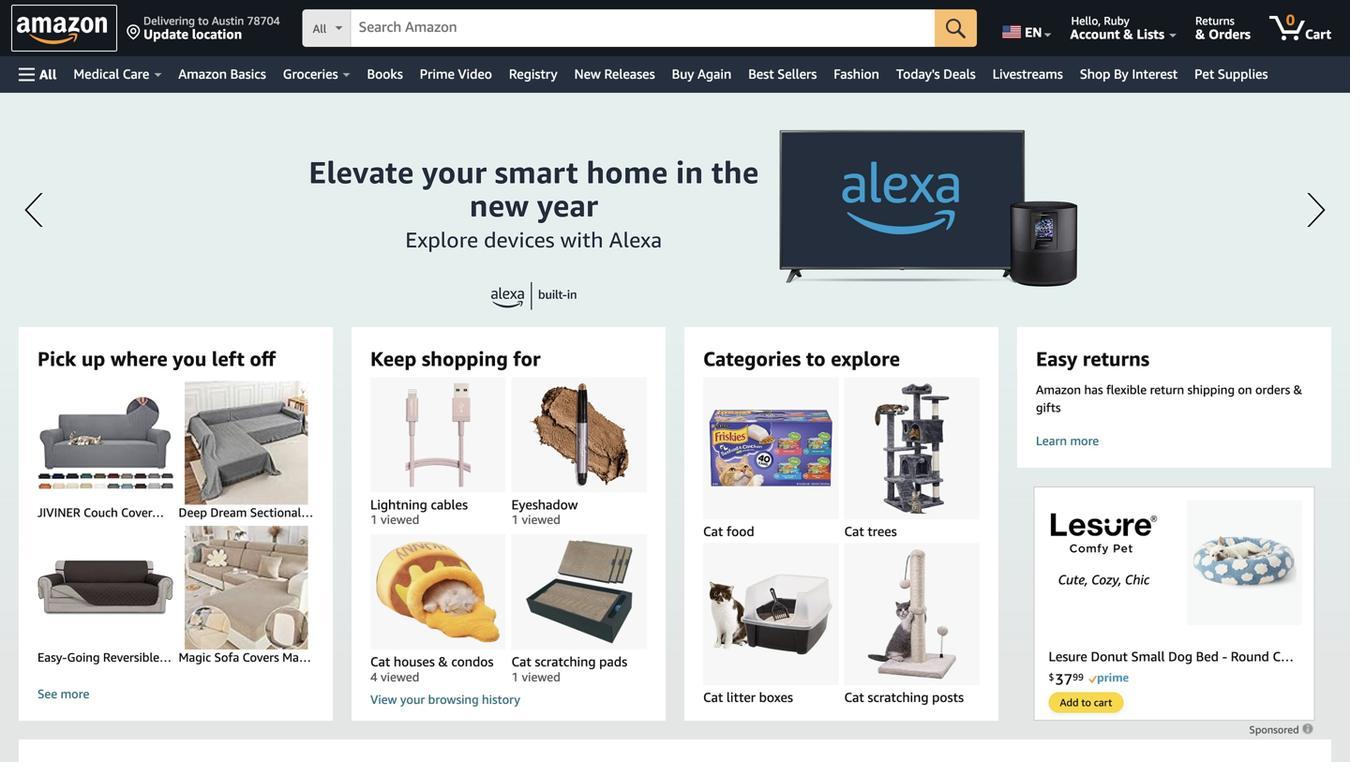 Task type: locate. For each thing, give the bounding box(es) containing it.
today's deals
[[896, 66, 976, 82]]

cat left food
[[703, 523, 723, 539]]

0 horizontal spatial more
[[61, 687, 89, 701]]

0 horizontal spatial amazon
[[178, 66, 227, 82]]

1 up view your browsing history link
[[511, 670, 519, 684]]

trees
[[868, 523, 897, 539]]

to for categories
[[806, 347, 826, 370]]

0 vertical spatial to
[[198, 14, 209, 27]]

buy again
[[672, 66, 731, 82]]

viewed up view your browsing history link
[[522, 670, 560, 684]]

& left "lists"
[[1123, 26, 1133, 42]]

again
[[698, 66, 731, 82]]

0 vertical spatial more
[[1070, 434, 1099, 448]]

you
[[173, 347, 207, 370]]

keep shopping for
[[370, 347, 540, 370]]

cat left trees
[[844, 523, 864, 539]]

supplies
[[1218, 66, 1268, 82]]

more right see
[[61, 687, 89, 701]]

1
[[370, 512, 377, 527], [511, 512, 519, 527], [511, 670, 519, 684]]

new
[[574, 66, 601, 82]]

to
[[198, 14, 209, 27], [806, 347, 826, 370]]

1 vertical spatial to
[[806, 347, 826, 370]]

for
[[513, 347, 540, 370]]

returns
[[1195, 14, 1235, 27]]

cat for cat food
[[703, 523, 723, 539]]

sponsored
[[1249, 724, 1302, 736]]

amazon for amazon basics
[[178, 66, 227, 82]]

update
[[143, 26, 188, 42]]

julep eyeshadow 101 crème to powder waterproof eyeshadow stick, bronze shimmer image
[[529, 383, 629, 487]]

1 horizontal spatial more
[[1070, 434, 1099, 448]]

0 horizontal spatial scratching
[[535, 654, 596, 670]]

amazon up gifts
[[1036, 382, 1081, 397]]

cat inside cat houses & condos 4 viewed
[[370, 654, 390, 670]]

best sellers link
[[740, 61, 825, 87]]

orders
[[1209, 26, 1251, 42]]

viewed down lightning
[[381, 512, 419, 527]]

cover…
[[121, 505, 164, 520]]

1 vertical spatial scratching
[[868, 690, 929, 705]]

viewed down eyeshadow
[[522, 512, 560, 527]]

amazon image
[[17, 17, 108, 45]]

& left orders
[[1195, 26, 1205, 42]]

to left "austin"
[[198, 14, 209, 27]]

today's deals link
[[888, 61, 984, 87]]

all down amazon image
[[39, 67, 57, 82]]

yaheetech 54in cat tree tower condo furniture scratch post for kittens pet house play image
[[874, 383, 950, 514]]

0 horizontal spatial to
[[198, 14, 209, 27]]

learn more
[[1036, 434, 1099, 448]]

0 vertical spatial all
[[313, 22, 326, 35]]

1 down lightning
[[370, 512, 377, 527]]

1 vertical spatial amazon
[[1036, 382, 1081, 397]]

pechvino honey pot cat bed - comfortable memory foam pet furniture with removable cushion - stylish and washable cat bed for image
[[376, 540, 500, 644]]

0 vertical spatial scratching
[[535, 654, 596, 670]]

All search field
[[302, 9, 977, 49]]

1 vertical spatial all
[[39, 67, 57, 82]]

viewed inside cat houses & condos 4 viewed
[[381, 670, 419, 684]]

Search Amazon text field
[[351, 10, 935, 46]]

more for returns
[[1070, 434, 1099, 448]]

amazon
[[178, 66, 227, 82], [1036, 382, 1081, 397]]

cat for cat houses & condos 4 viewed
[[370, 654, 390, 670]]

reversible…
[[103, 650, 172, 665]]

cart
[[1305, 26, 1331, 42]]

today's
[[896, 66, 940, 82]]

amazon inside "navigation" navigation
[[178, 66, 227, 82]]

medical care link
[[65, 61, 170, 87]]

cat for cat scratching posts
[[844, 690, 864, 705]]

amazon basics usb-a to lightning charger cable, nylon braided cord, mfi certified charger for apple iphone 14 13 12 11 x xs p image
[[405, 383, 471, 487]]

all up groceries link
[[313, 22, 326, 35]]

deep dream sectional… link
[[176, 381, 314, 523]]

all
[[313, 22, 326, 35], [39, 67, 57, 82]]

viewed down houses
[[381, 670, 419, 684]]

cat scratching posts
[[844, 690, 964, 705]]

cat inside "link"
[[844, 523, 864, 539]]

jiviner couch cover high stretch sofa cover for 3 cushion couch, 1-piece jacquard anti slip furniture protector... image
[[38, 381, 173, 505]]

location
[[192, 26, 242, 42]]

amazon has flexible return shipping on orders & gifts
[[1036, 382, 1302, 415]]

& right houses
[[438, 654, 448, 670]]

best sellers
[[748, 66, 817, 82]]

books
[[367, 66, 403, 82]]

none submit inside all search box
[[935, 9, 977, 47]]

1 down eyeshadow
[[511, 512, 519, 527]]

purina friskies wet cat food pate - (40) 5.5 oz. cans image
[[709, 383, 833, 514]]

medical
[[74, 66, 119, 82]]

deals
[[943, 66, 976, 82]]

amazon inside amazon has flexible return shipping on orders & gifts
[[1036, 382, 1081, 397]]

& right orders
[[1293, 382, 1302, 397]]

& inside amazon has flexible return shipping on orders & gifts
[[1293, 382, 1302, 397]]

magic sofa covers ma… link
[[176, 523, 314, 666]]

0 vertical spatial amazon
[[178, 66, 227, 82]]

more inside 'link'
[[1070, 434, 1099, 448]]

easy-going reversible…
[[38, 650, 172, 665]]

& inside cat houses & condos 4 viewed
[[438, 654, 448, 670]]

shop
[[1080, 66, 1110, 82]]

cat food link
[[703, 377, 839, 542]]

view your browsing history link
[[370, 691, 647, 709]]

prime video link
[[411, 61, 501, 87]]

magic
[[179, 650, 211, 665]]

groceries
[[283, 66, 338, 82]]

more
[[1070, 434, 1099, 448], [61, 687, 89, 701]]

scratching left posts
[[868, 690, 929, 705]]

cat up 4
[[370, 654, 390, 670]]

shop by interest link
[[1071, 61, 1186, 87]]

1 vertical spatial more
[[61, 687, 89, 701]]

to left explore
[[806, 347, 826, 370]]

more for up
[[61, 687, 89, 701]]

easy
[[1036, 347, 1077, 370]]

interest
[[1132, 66, 1178, 82]]

1 horizontal spatial scratching
[[868, 690, 929, 705]]

keep
[[370, 347, 417, 370]]

cat food
[[703, 523, 754, 539]]

pet
[[1195, 66, 1214, 82]]

cat for cat litter boxes
[[703, 690, 723, 705]]

None submit
[[935, 9, 977, 47]]

cat right boxes
[[844, 690, 864, 705]]

0 horizontal spatial all
[[39, 67, 57, 82]]

cat up view your browsing history link
[[511, 654, 531, 670]]

viewed inside lightning cables 1 viewed
[[381, 512, 419, 527]]

cat inside cat scratching pads 1 viewed
[[511, 654, 531, 670]]

categories to explore
[[703, 347, 900, 370]]

1 horizontal spatial to
[[806, 347, 826, 370]]

care
[[123, 66, 149, 82]]

1 horizontal spatial amazon
[[1036, 382, 1081, 397]]

going
[[67, 650, 100, 665]]

deep dream sectional…
[[179, 505, 313, 520]]

scratching
[[535, 654, 596, 670], [868, 690, 929, 705]]

1 horizontal spatial all
[[313, 22, 326, 35]]

by
[[1114, 66, 1128, 82]]

cat for cat scratching pads 1 viewed
[[511, 654, 531, 670]]

main content
[[0, 93, 1350, 762]]

more right learn
[[1070, 434, 1099, 448]]

hello,
[[1071, 14, 1101, 27]]

shop by interest
[[1080, 66, 1178, 82]]

jiviner couch cover… link
[[38, 381, 176, 523]]

fashion link
[[825, 61, 888, 87]]

cat left 'litter'
[[703, 690, 723, 705]]

eyeshadow 1 viewed
[[511, 497, 578, 527]]

scratching left the pads
[[535, 654, 596, 670]]

learn more link
[[1036, 433, 1313, 449]]

boxes
[[759, 690, 793, 705]]

cat houses & condos 4 viewed
[[370, 654, 494, 684]]

to inside delivering to austin 78704 update location
[[198, 14, 209, 27]]

scratching inside cat scratching pads 1 viewed
[[535, 654, 596, 670]]

amazon for amazon has flexible return shipping on orders & gifts
[[1036, 382, 1081, 397]]

viewed
[[381, 512, 419, 527], [522, 512, 560, 527], [381, 670, 419, 684], [522, 670, 560, 684]]

amazon down location
[[178, 66, 227, 82]]

eyeshadow
[[511, 497, 578, 512]]



Task type: vqa. For each thing, say whether or not it's contained in the screenshot.
bottommost popover icon
no



Task type: describe. For each thing, give the bounding box(es) containing it.
account
[[1070, 26, 1120, 42]]

litter
[[726, 690, 756, 705]]

up
[[81, 347, 105, 370]]

cables
[[431, 497, 468, 512]]

lightning cables 1 viewed
[[370, 497, 468, 527]]

scratching for pads
[[535, 654, 596, 670]]

orders
[[1255, 382, 1290, 397]]

prime video
[[420, 66, 492, 82]]

shipping
[[1187, 382, 1235, 397]]

couch
[[84, 505, 118, 520]]

prime
[[420, 66, 455, 82]]

food
[[726, 523, 754, 539]]

iris usa open top cat litter tray with scoop and scatter shield, sturdy easy to clean open air kitty litter pan with tall spr image
[[709, 549, 833, 680]]

easy-going reversible… link
[[38, 523, 176, 666]]

posts
[[932, 690, 964, 705]]

releases
[[604, 66, 655, 82]]

amazon basics link
[[170, 61, 274, 87]]

return
[[1150, 382, 1184, 397]]

covers
[[242, 650, 279, 665]]

lists
[[1137, 26, 1164, 42]]

fashion
[[834, 66, 879, 82]]

leave feedback on sponsored ad element
[[1249, 724, 1315, 736]]

delivering
[[143, 14, 195, 27]]

1 inside cat scratching pads 1 viewed
[[511, 670, 519, 684]]

cat for cat trees
[[844, 523, 864, 539]]

on
[[1238, 382, 1252, 397]]

cat scratching posts link
[[844, 543, 980, 708]]

magic sofa covers ma…
[[179, 650, 311, 665]]

left
[[212, 347, 245, 370]]

viewed inside cat scratching pads 1 viewed
[[522, 670, 560, 684]]

ma…
[[282, 650, 311, 665]]

see
[[38, 687, 57, 701]]

jiviner couch cover…
[[38, 505, 164, 520]]

sponsored link
[[1249, 723, 1315, 736]]

austin
[[212, 14, 244, 27]]

all inside button
[[39, 67, 57, 82]]

best
[[748, 66, 774, 82]]

off
[[250, 347, 276, 370]]

all inside search box
[[313, 22, 326, 35]]

easy returns
[[1036, 347, 1150, 370]]

magic sofa covers magic sofa couch covers 2023 new wear-resistant universal sofa cover stretch for sectional slipcovers... image
[[179, 526, 314, 650]]

gifts
[[1036, 400, 1061, 415]]

pet supplies
[[1195, 66, 1268, 82]]

4
[[370, 670, 377, 684]]

browsing
[[428, 692, 479, 707]]

pet supplies link
[[1186, 61, 1276, 87]]

1 inside eyeshadow 1 viewed
[[511, 512, 519, 527]]

navigation navigation
[[0, 0, 1350, 93]]

books link
[[359, 61, 411, 87]]

where
[[110, 347, 168, 370]]

groceries link
[[274, 61, 359, 87]]

hello, ruby
[[1071, 14, 1129, 27]]

en link
[[991, 5, 1060, 52]]

history
[[482, 692, 520, 707]]

78704
[[247, 14, 280, 27]]

cat litter boxes link
[[703, 543, 839, 708]]

sectional…
[[250, 505, 313, 520]]

categories
[[703, 347, 801, 370]]

pick up where you left off
[[38, 347, 276, 370]]

livestreams link
[[984, 61, 1071, 87]]

easy-going reversible couch cover for 3 cushion couch sofa cover for dogs water resistant furniture protector cover with... image
[[38, 526, 173, 650]]

to for delivering
[[198, 14, 209, 27]]

flexible
[[1106, 382, 1147, 397]]

easy-
[[38, 650, 67, 665]]

ruby
[[1104, 14, 1129, 27]]

video
[[458, 66, 492, 82]]

kfxiv cardboard cat scratcher for kittens cat scratching board 3pcs with buckle cat scratching post double life, two kinds of image
[[526, 540, 633, 644]]

amazon basics
[[178, 66, 266, 82]]

medical care
[[74, 66, 149, 82]]

deep dream sectional couch covers sectional sofa cover 2 pieces l shaped couch covers sectional couch cover couch covers... image
[[179, 381, 314, 505]]

sellers
[[777, 66, 817, 82]]

jiviner
[[38, 505, 80, 520]]

cat litter boxes
[[703, 690, 793, 705]]

basics
[[230, 66, 266, 82]]

see more
[[38, 687, 89, 701]]

all button
[[10, 56, 65, 93]]

scratching for posts
[[868, 690, 929, 705]]

& inside 'returns & orders'
[[1195, 26, 1205, 42]]

see more link
[[38, 686, 314, 702]]

mecool cat scratching post premium basics kitten scratcher sisal scratch posts with hanging ball 22in for kittens or smaller image
[[867, 549, 957, 680]]

cat trees link
[[844, 377, 980, 542]]

houses
[[394, 654, 435, 670]]

condos
[[451, 654, 494, 670]]

shopping
[[422, 347, 508, 370]]

your
[[400, 692, 425, 707]]

registry
[[509, 66, 557, 82]]

view
[[370, 692, 397, 707]]

viewed inside eyeshadow 1 viewed
[[522, 512, 560, 527]]

cat trees
[[844, 523, 897, 539]]

1 inside lightning cables 1 viewed
[[370, 512, 377, 527]]

has
[[1084, 382, 1103, 397]]

returns
[[1083, 347, 1150, 370]]

main content containing pick up where you left off
[[0, 93, 1350, 762]]

registry link
[[501, 61, 566, 87]]



